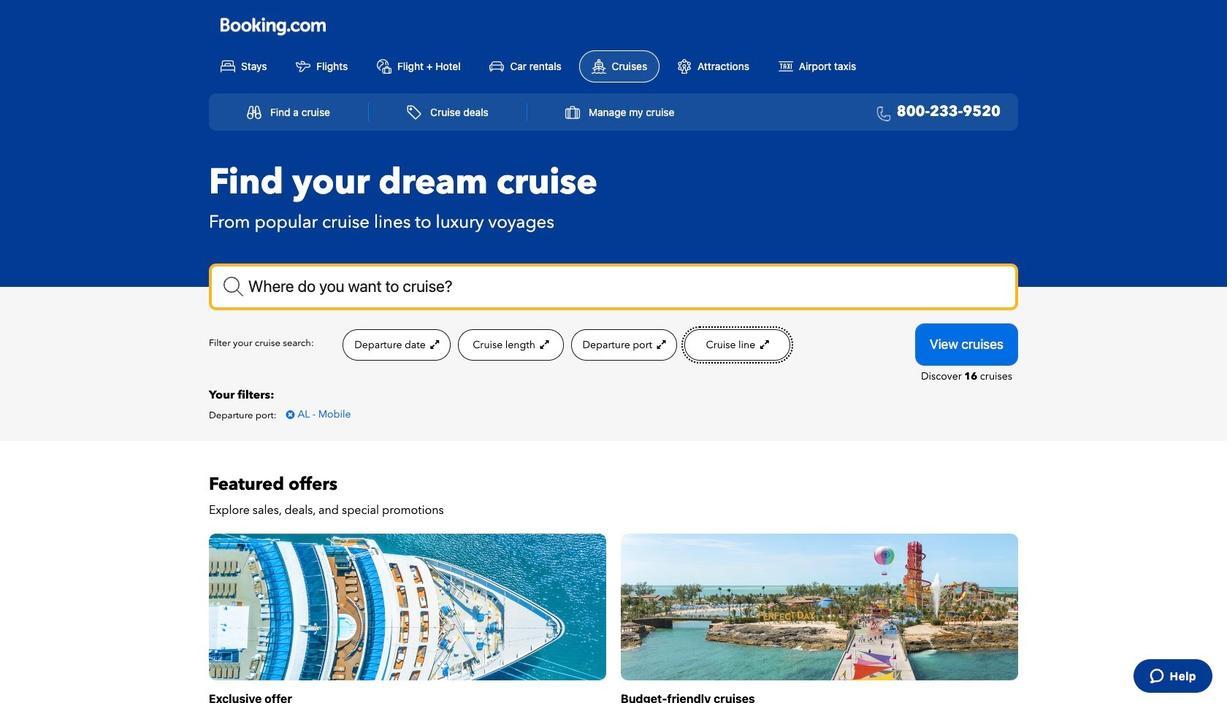 Task type: locate. For each thing, give the bounding box(es) containing it.
open the departure date cruise search filter menu image
[[428, 340, 439, 350]]

open the trip length cruise search filter menu image
[[538, 340, 549, 350]]

None field
[[209, 264, 1018, 310]]

travel menu navigation
[[209, 93, 1018, 130]]

cheap cruises image
[[621, 534, 1018, 681]]



Task type: describe. For each thing, give the bounding box(es) containing it.
Where do you want to cruise? text field
[[209, 264, 1018, 310]]

cruise sale image
[[209, 534, 606, 681]]

open the cruiseline cruise search filter menu image
[[758, 340, 769, 350]]

al - mobile has been selected for your cruise search filter. remove al - mobile from your cruise search filter. image
[[286, 410, 295, 420]]

open the departure port cruise search filter menu image
[[655, 340, 666, 350]]

booking.com home image
[[221, 17, 326, 36]]



Task type: vqa. For each thing, say whether or not it's contained in the screenshot.
OPEN THE DEPARTURE DATE CRUISE SEARCH FILTER MENU Icon
yes



